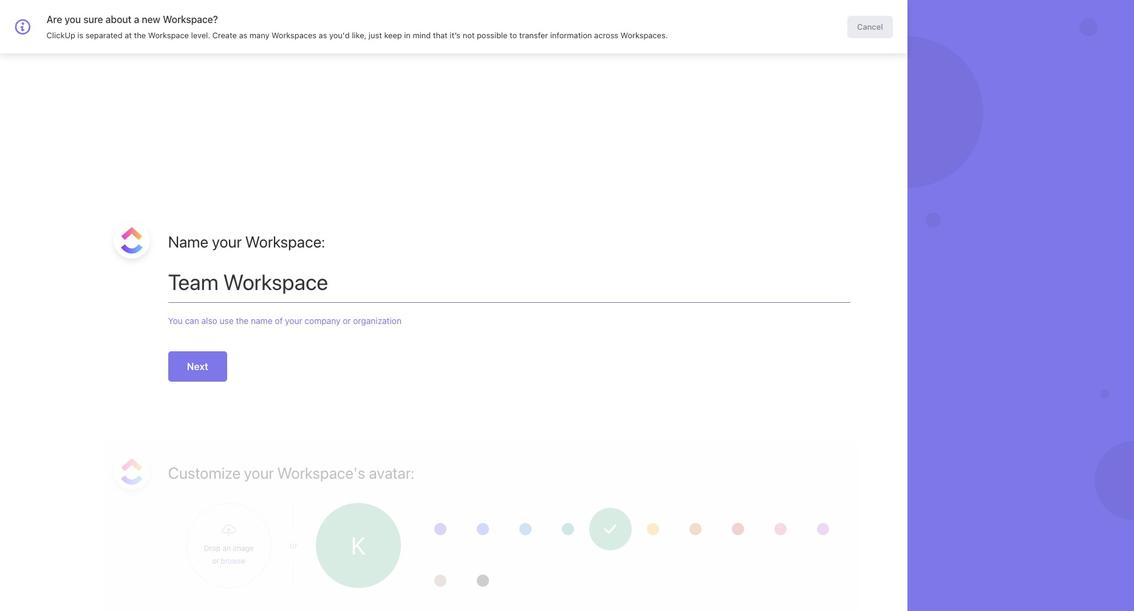 Task type: describe. For each thing, give the bounding box(es) containing it.
possible
[[477, 30, 508, 40]]

organization
[[353, 316, 402, 326]]

you can also use the name of your company or organization
[[168, 316, 402, 326]]

na﻿me your workspace:
[[168, 233, 325, 251]]

0 vertical spatial or
[[343, 316, 351, 326]]

transfer
[[519, 30, 548, 40]]

workspaces.
[[621, 30, 668, 40]]

information
[[550, 30, 592, 40]]

new
[[142, 14, 160, 25]]

clickup logo image for customize
[[121, 459, 143, 485]]

many
[[250, 30, 269, 40]]

workspace?
[[163, 14, 218, 25]]

a
[[134, 14, 139, 25]]

workspaces
[[272, 30, 317, 40]]

across
[[594, 30, 619, 40]]

create
[[212, 30, 237, 40]]

clickup logo image for na﻿me
[[121, 227, 143, 254]]

sure
[[83, 14, 103, 25]]

1 as from the left
[[239, 30, 247, 40]]

na﻿me
[[168, 233, 209, 251]]

workspace:
[[245, 233, 325, 251]]

it's
[[450, 30, 461, 40]]

at
[[125, 30, 132, 40]]

customize your workspace's avatar:
[[168, 464, 415, 482]]

customize
[[168, 464, 241, 482]]

drop
[[204, 544, 221, 553]]

name
[[251, 316, 273, 326]]

can
[[185, 316, 199, 326]]

your for workspace's
[[244, 464, 274, 482]]



Task type: vqa. For each thing, say whether or not it's contained in the screenshot.
New
yes



Task type: locate. For each thing, give the bounding box(es) containing it.
2 horizontal spatial or
[[343, 316, 351, 326]]

2 horizontal spatial your
[[285, 316, 302, 326]]

that
[[433, 30, 448, 40]]

keep
[[384, 30, 402, 40]]

the right use
[[236, 316, 249, 326]]

1 vertical spatial the
[[236, 316, 249, 326]]

None text field
[[168, 254, 851, 303]]

your right of
[[285, 316, 302, 326]]

use
[[220, 316, 234, 326]]

browse
[[221, 557, 245, 566]]

the right at
[[134, 30, 146, 40]]

1 vertical spatial your
[[285, 316, 302, 326]]

as left you'd
[[319, 30, 327, 40]]

your right customize
[[244, 464, 274, 482]]

1 horizontal spatial as
[[319, 30, 327, 40]]

2 as from the left
[[319, 30, 327, 40]]

drop an image or browse
[[204, 544, 254, 566]]

0 vertical spatial your
[[212, 233, 242, 251]]

company
[[305, 316, 341, 326]]

you
[[65, 14, 81, 25]]

1 vertical spatial or
[[290, 541, 298, 551]]

is
[[77, 30, 83, 40]]

not
[[463, 30, 475, 40]]

or inside drop an image or browse
[[212, 557, 219, 566]]

like,
[[352, 30, 367, 40]]

you'd
[[329, 30, 350, 40]]

mind
[[413, 30, 431, 40]]

clickup logo image
[[121, 227, 143, 254], [121, 459, 143, 485]]

next button
[[168, 352, 227, 382]]

the inside the are you sure about a new workspace? clickup is separated at the workspace level. create as many workspaces as you'd like, just keep in mind that it's not possible to transfer information across workspaces.
[[134, 30, 146, 40]]

0 horizontal spatial your
[[212, 233, 242, 251]]

k
[[351, 532, 366, 560]]

the
[[134, 30, 146, 40], [236, 316, 249, 326]]

workspace
[[148, 30, 189, 40]]

also
[[201, 316, 217, 326]]

2 clickup logo image from the top
[[121, 459, 143, 485]]

0 vertical spatial the
[[134, 30, 146, 40]]

1 clickup logo image from the top
[[121, 227, 143, 254]]

0 horizontal spatial the
[[134, 30, 146, 40]]

clickup
[[47, 30, 75, 40]]

are you sure about a new workspace? clickup is separated at the workspace level. create as many workspaces as you'd like, just keep in mind that it's not possible to transfer information across workspaces.
[[47, 14, 668, 40]]

next
[[187, 362, 208, 372]]

just
[[369, 30, 382, 40]]

separated
[[86, 30, 123, 40]]

workspace's
[[277, 464, 365, 482]]

1 horizontal spatial or
[[290, 541, 298, 551]]

image
[[233, 544, 254, 553]]

1 horizontal spatial your
[[244, 464, 274, 482]]

2 vertical spatial or
[[212, 557, 219, 566]]

cancel
[[865, 11, 894, 22], [857, 22, 883, 31]]

1 horizontal spatial the
[[236, 316, 249, 326]]

your
[[212, 233, 242, 251], [285, 316, 302, 326], [244, 464, 274, 482]]

1 vertical spatial clickup logo image
[[121, 459, 143, 485]]

are
[[47, 14, 62, 25]]

or right image
[[290, 541, 298, 551]]

avatar:
[[369, 464, 415, 482]]

0 vertical spatial clickup logo image
[[121, 227, 143, 254]]

of
[[275, 316, 283, 326]]

in
[[404, 30, 411, 40]]

or right "company"
[[343, 316, 351, 326]]

or
[[343, 316, 351, 326], [290, 541, 298, 551], [212, 557, 219, 566]]

0 horizontal spatial or
[[212, 557, 219, 566]]

0 horizontal spatial as
[[239, 30, 247, 40]]

you
[[168, 316, 183, 326]]

an
[[223, 544, 231, 553]]

or down drop
[[212, 557, 219, 566]]

to
[[510, 30, 517, 40]]

about
[[106, 14, 132, 25]]

as left many at the left of the page
[[239, 30, 247, 40]]

as
[[239, 30, 247, 40], [319, 30, 327, 40]]

your for workspace:
[[212, 233, 242, 251]]

level.
[[191, 30, 210, 40]]

your right na﻿me
[[212, 233, 242, 251]]

2 vertical spatial your
[[244, 464, 274, 482]]



